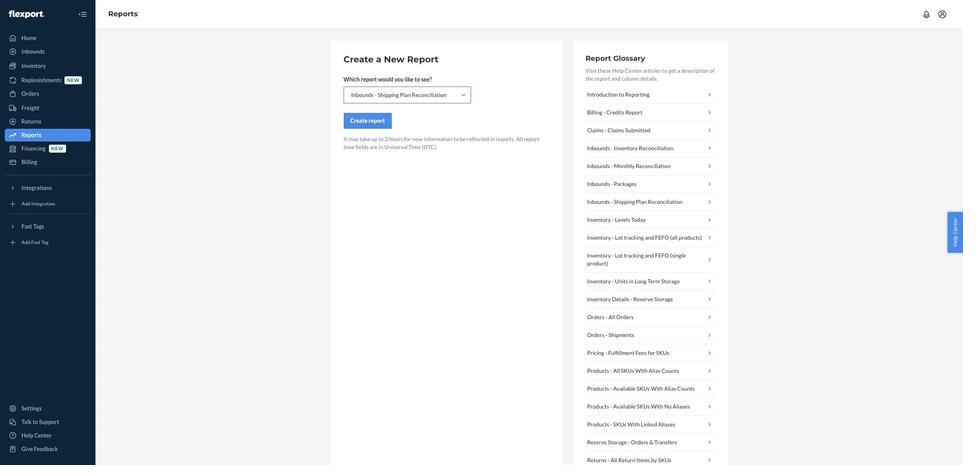 Task type: describe. For each thing, give the bounding box(es) containing it.
1 vertical spatial storage
[[655, 296, 673, 303]]

reporting
[[626, 91, 650, 98]]

0 vertical spatial aliases
[[673, 404, 690, 410]]

inbounds link
[[5, 45, 91, 58]]

glossary
[[614, 54, 645, 63]]

orders - all orders
[[587, 314, 634, 321]]

returns - all return items by skus
[[587, 457, 672, 464]]

center inside visit these help center articles to get a description of the report and column details.
[[625, 67, 642, 74]]

close navigation image
[[78, 10, 88, 19]]

inventory details - reserve storage
[[587, 296, 673, 303]]

it
[[344, 136, 347, 142]]

1 vertical spatial reports
[[21, 132, 41, 139]]

freight link
[[5, 102, 91, 115]]

description
[[682, 67, 709, 74]]

like
[[405, 76, 414, 83]]

add fast tag
[[21, 240, 49, 246]]

with for products - all skus with alias counts
[[636, 368, 648, 375]]

inbounds - monthly reconciliation button
[[586, 158, 715, 176]]

help center link
[[5, 430, 91, 443]]

reserve storage - orders & transfers button
[[586, 434, 715, 452]]

new inside it may take up to 2 hours for new information to be reflected in reports. all report time fields are in universal time (utc).
[[413, 136, 423, 142]]

- for pricing - fulfillment fees for skus button
[[606, 350, 608, 357]]

orders link
[[5, 88, 91, 100]]

help center inside the help center link
[[21, 433, 52, 439]]

shipments
[[609, 332, 635, 339]]

orders left the & on the right
[[631, 439, 649, 446]]

- for products - skus with linked aliases button
[[611, 422, 613, 428]]

talk to support
[[21, 419, 59, 426]]

1 claims from the left
[[587, 127, 604, 134]]

alias for products - available skus with alias counts
[[665, 386, 677, 392]]

open notifications image
[[922, 10, 932, 19]]

- for billing - credits report button
[[604, 109, 606, 116]]

products for products - skus with linked aliases
[[587, 422, 610, 428]]

inventory details - reserve storage button
[[586, 291, 715, 309]]

skus inside "button"
[[621, 368, 635, 375]]

reserve storage - orders & transfers
[[587, 439, 678, 446]]

- for inbounds - monthly reconciliation 'button' at the right of page
[[611, 163, 613, 170]]

orders for orders - shipments
[[587, 332, 605, 339]]

levels
[[615, 217, 630, 223]]

items
[[637, 457, 650, 464]]

orders for orders - all orders
[[587, 314, 605, 321]]

billing - credits report button
[[586, 104, 715, 122]]

reconciliation down see?
[[412, 92, 447, 98]]

monthly
[[614, 163, 635, 170]]

term
[[648, 278, 660, 285]]

inbounds - inventory reconciliation
[[587, 145, 674, 152]]

of
[[710, 67, 715, 74]]

billing link
[[5, 156, 91, 169]]

billing for billing
[[21, 159, 37, 166]]

products for products - all skus with alias counts
[[587, 368, 610, 375]]

inbounds - inventory reconciliation button
[[586, 140, 715, 158]]

inventory for inventory - lot tracking and fefo (single product)
[[587, 252, 611, 259]]

for inside button
[[648, 350, 655, 357]]

claims - claims submitted button
[[586, 122, 715, 140]]

linked
[[641, 422, 657, 428]]

report left the would
[[361, 76, 377, 83]]

visit
[[586, 67, 597, 74]]

products - available skus with no aliases button
[[586, 398, 715, 416]]

returns for returns - all return items by skus
[[587, 457, 607, 464]]

all for products
[[614, 368, 620, 375]]

fast inside dropdown button
[[21, 223, 32, 230]]

products for products - available skus with alias counts
[[587, 386, 610, 392]]

orders - shipments button
[[586, 327, 715, 345]]

transfers
[[655, 439, 678, 446]]

introduction
[[587, 91, 618, 98]]

products - available skus with alias counts button
[[586, 381, 715, 398]]

&
[[650, 439, 654, 446]]

0 horizontal spatial reports link
[[5, 129, 91, 142]]

- for products - all skus with alias counts "button"
[[611, 368, 613, 375]]

products - available skus with alias counts
[[587, 386, 695, 392]]

- for orders - all orders button
[[606, 314, 608, 321]]

skus down products - available skus with alias counts
[[637, 404, 650, 410]]

products - all skus with alias counts button
[[586, 363, 715, 381]]

visit these help center articles to get a description of the report and column details.
[[586, 67, 715, 82]]

- inside reserve storage - orders & transfers button
[[628, 439, 630, 446]]

today
[[632, 217, 646, 223]]

a inside visit these help center articles to get a description of the report and column details.
[[678, 67, 680, 74]]

inbounds - shipping plan reconciliation inside inbounds - shipping plan reconciliation "button"
[[587, 199, 683, 205]]

information
[[424, 136, 453, 142]]

give feedback
[[21, 446, 58, 453]]

tag
[[41, 240, 49, 246]]

reflected
[[467, 136, 489, 142]]

add integration link
[[5, 198, 91, 211]]

returns link
[[5, 115, 91, 128]]

new for financing
[[51, 146, 64, 152]]

add for add integration
[[21, 201, 30, 207]]

add fast tag link
[[5, 236, 91, 249]]

inventory - lot tracking and fefo (all products) button
[[586, 229, 715, 247]]

introduction to reporting
[[587, 91, 650, 98]]

universal
[[385, 144, 408, 150]]

center inside the help center link
[[34, 433, 52, 439]]

skus right by
[[659, 457, 672, 464]]

tracking for (all
[[624, 234, 644, 241]]

create report button
[[344, 113, 392, 129]]

products - skus with linked aliases button
[[586, 416, 715, 434]]

reconciliation inside 'button'
[[636, 163, 671, 170]]

fefo for (single
[[655, 252, 669, 259]]

- for returns - all return items by skus button
[[608, 457, 610, 464]]

1 vertical spatial fast
[[31, 240, 40, 246]]

inbounds for inbounds - packages button
[[587, 181, 610, 187]]

inventory for inventory - levels today
[[587, 217, 611, 223]]

return
[[619, 457, 636, 464]]

0 vertical spatial reports
[[108, 10, 138, 18]]

to inside visit these help center articles to get a description of the report and column details.
[[662, 67, 668, 74]]

reconciliation inside button
[[639, 145, 674, 152]]

create a new report
[[344, 54, 439, 65]]

orders up shipments
[[617, 314, 634, 321]]

products - all skus with alias counts
[[587, 368, 680, 375]]

inbounds down home
[[21, 48, 45, 55]]

claims - claims submitted
[[587, 127, 651, 134]]

plan inside inbounds - shipping plan reconciliation "button"
[[636, 199, 647, 205]]

create for create a new report
[[344, 54, 374, 65]]

1 horizontal spatial in
[[490, 136, 495, 142]]

which
[[344, 76, 360, 83]]

inventory up monthly
[[614, 145, 638, 152]]

lot for inventory - lot tracking and fefo (single product)
[[615, 252, 623, 259]]

product)
[[587, 260, 608, 267]]

are
[[370, 144, 378, 150]]

tracking for (single
[[624, 252, 644, 259]]

0 vertical spatial plan
[[400, 92, 411, 98]]

skus inside button
[[656, 350, 670, 357]]

billing - credits report
[[587, 109, 643, 116]]

orders - shipments
[[587, 332, 635, 339]]

- for inbounds - inventory reconciliation button
[[611, 145, 613, 152]]

inventory - levels today button
[[586, 211, 715, 229]]

details
[[612, 296, 630, 303]]

products - skus with linked aliases
[[587, 422, 676, 428]]

give
[[21, 446, 33, 453]]

support
[[39, 419, 59, 426]]

replenishments
[[21, 77, 61, 84]]

inbounds down which
[[351, 92, 374, 98]]

and for inventory - lot tracking and fefo (all products)
[[645, 234, 654, 241]]

submitted
[[626, 127, 651, 134]]

in inside button
[[629, 278, 634, 285]]

- down which report would you like to see?
[[375, 92, 377, 98]]

articles
[[643, 67, 661, 74]]

integrations button
[[5, 182, 91, 195]]

help center button
[[948, 212, 964, 253]]

units
[[615, 278, 628, 285]]

all for returns
[[611, 457, 618, 464]]



Task type: vqa. For each thing, say whether or not it's contained in the screenshot.
week
no



Task type: locate. For each thing, give the bounding box(es) containing it.
0 vertical spatial tracking
[[624, 234, 644, 241]]

alias up no
[[665, 386, 677, 392]]

introduction to reporting button
[[586, 86, 715, 104]]

you
[[395, 76, 404, 83]]

- down "products - all skus with alias counts"
[[611, 386, 613, 392]]

2 fefo from the top
[[655, 252, 669, 259]]

plan down like
[[400, 92, 411, 98]]

- up reserve storage - orders & transfers
[[611, 422, 613, 428]]

1 horizontal spatial a
[[678, 67, 680, 74]]

storage right term
[[661, 278, 680, 285]]

0 vertical spatial fast
[[21, 223, 32, 230]]

help center inside help center button
[[952, 218, 959, 247]]

inbounds up inbounds - packages
[[587, 163, 610, 170]]

for up time
[[404, 136, 412, 142]]

- up the products - skus with linked aliases
[[611, 404, 613, 410]]

for inside it may take up to 2 hours for new information to be reflected in reports. all report time fields are in universal time (utc).
[[404, 136, 412, 142]]

add for add fast tag
[[21, 240, 30, 246]]

create up may
[[350, 117, 368, 124]]

returns for returns
[[21, 118, 41, 125]]

1 horizontal spatial for
[[648, 350, 655, 357]]

- inside products - available skus with no aliases button
[[611, 404, 613, 410]]

orders inside "button"
[[587, 332, 605, 339]]

available for products - available skus with no aliases
[[614, 404, 636, 410]]

billing
[[587, 109, 603, 116], [21, 159, 37, 166]]

reports link
[[108, 10, 138, 18], [5, 129, 91, 142]]

- inside inbounds - monthly reconciliation 'button'
[[611, 163, 613, 170]]

- for inventory - units in long term storage button
[[612, 278, 614, 285]]

get
[[669, 67, 677, 74]]

0 vertical spatial a
[[376, 54, 382, 65]]

(utc).
[[422, 144, 438, 150]]

which report would you like to see?
[[344, 76, 432, 83]]

3 products from the top
[[587, 404, 610, 410]]

tracking
[[624, 234, 644, 241], [624, 252, 644, 259]]

2 add from the top
[[21, 240, 30, 246]]

0 vertical spatial help center
[[952, 218, 959, 247]]

report inside visit these help center articles to get a description of the report and column details.
[[595, 75, 611, 82]]

billing inside button
[[587, 109, 603, 116]]

1 vertical spatial tracking
[[624, 252, 644, 259]]

- inside billing - credits report button
[[604, 109, 606, 116]]

1 horizontal spatial help
[[613, 67, 624, 74]]

shipping down packages
[[614, 199, 635, 205]]

to
[[662, 67, 668, 74], [415, 76, 420, 83], [619, 91, 624, 98], [379, 136, 384, 142], [454, 136, 459, 142], [33, 419, 38, 426]]

would
[[378, 76, 394, 83]]

with for products - available skus with alias counts
[[651, 386, 664, 392]]

1 horizontal spatial reports
[[108, 10, 138, 18]]

1 vertical spatial reports link
[[5, 129, 91, 142]]

storage up return
[[608, 439, 627, 446]]

create for create report
[[350, 117, 368, 124]]

0 vertical spatial for
[[404, 136, 412, 142]]

1 horizontal spatial new
[[67, 77, 80, 83]]

all
[[516, 136, 523, 142], [609, 314, 616, 321], [614, 368, 620, 375], [611, 457, 618, 464]]

counts inside products - available skus with alias counts button
[[678, 386, 695, 392]]

billing down financing
[[21, 159, 37, 166]]

1 vertical spatial add
[[21, 240, 30, 246]]

- for inbounds - packages button
[[611, 181, 613, 187]]

settings link
[[5, 403, 91, 416]]

counts for products - all skus with alias counts
[[662, 368, 680, 375]]

the
[[586, 75, 594, 82]]

0 horizontal spatial in
[[379, 144, 383, 150]]

- right pricing
[[606, 350, 608, 357]]

counts
[[662, 368, 680, 375], [678, 386, 695, 392]]

- for products - available skus with alias counts button
[[611, 386, 613, 392]]

inventory down the inventory - levels today
[[587, 234, 611, 241]]

it may take up to 2 hours for new information to be reflected in reports. all report time fields are in universal time (utc).
[[344, 136, 540, 150]]

products
[[587, 368, 610, 375], [587, 386, 610, 392], [587, 404, 610, 410], [587, 422, 610, 428]]

2 horizontal spatial help
[[952, 236, 959, 247]]

1 vertical spatial shipping
[[614, 199, 635, 205]]

reconciliation inside "button"
[[648, 199, 683, 205]]

0 vertical spatial billing
[[587, 109, 603, 116]]

- left credits
[[604, 109, 606, 116]]

reconciliation down the claims - claims submitted button
[[639, 145, 674, 152]]

- right details
[[631, 296, 633, 303]]

inventory for inventory details - reserve storage
[[587, 296, 611, 303]]

reports
[[108, 10, 138, 18], [21, 132, 41, 139]]

inbounds inside "button"
[[587, 199, 610, 205]]

1 horizontal spatial center
[[625, 67, 642, 74]]

all inside orders - all orders button
[[609, 314, 616, 321]]

0 vertical spatial new
[[67, 77, 80, 83]]

returns - all return items by skus button
[[586, 452, 715, 466]]

1 vertical spatial for
[[648, 350, 655, 357]]

talk
[[21, 419, 32, 426]]

2 available from the top
[[614, 404, 636, 410]]

counts inside products - all skus with alias counts "button"
[[662, 368, 680, 375]]

1 vertical spatial inbounds - shipping plan reconciliation
[[587, 199, 683, 205]]

fefo for (all
[[655, 234, 669, 241]]

center
[[625, 67, 642, 74], [952, 218, 959, 235], [34, 433, 52, 439]]

products - available skus with no aliases
[[587, 404, 690, 410]]

a right get
[[678, 67, 680, 74]]

alias for products - all skus with alias counts
[[649, 368, 661, 375]]

- inside inventory - levels today button
[[612, 217, 614, 223]]

1 horizontal spatial claims
[[608, 127, 625, 134]]

center inside help center button
[[952, 218, 959, 235]]

1 vertical spatial center
[[952, 218, 959, 235]]

0 vertical spatial shipping
[[378, 92, 399, 98]]

1 lot from the top
[[615, 234, 623, 241]]

(all
[[671, 234, 678, 241]]

available for products - available skus with alias counts
[[614, 386, 636, 392]]

1 horizontal spatial help center
[[952, 218, 959, 247]]

1 horizontal spatial shipping
[[614, 199, 635, 205]]

all down fulfillment
[[614, 368, 620, 375]]

1 products from the top
[[587, 368, 610, 375]]

1 vertical spatial create
[[350, 117, 368, 124]]

2 lot from the top
[[615, 252, 623, 259]]

0 vertical spatial fefo
[[655, 234, 669, 241]]

fields
[[356, 144, 369, 150]]

inbounds - packages button
[[586, 176, 715, 193]]

tracking inside inventory - lot tracking and fefo (single product)
[[624, 252, 644, 259]]

shipping inside "button"
[[614, 199, 635, 205]]

pricing - fulfillment fees for skus
[[587, 350, 670, 357]]

billing down introduction
[[587, 109, 603, 116]]

a left new
[[376, 54, 382, 65]]

inventory down "product)"
[[587, 278, 611, 285]]

claims down credits
[[608, 127, 625, 134]]

orders - all orders button
[[586, 309, 715, 327]]

alias
[[649, 368, 661, 375], [665, 386, 677, 392]]

inbounds inside 'button'
[[587, 163, 610, 170]]

with inside "button"
[[636, 368, 648, 375]]

inventory - lot tracking and fefo (single product)
[[587, 252, 686, 267]]

and inside inventory - lot tracking and fefo (single product)
[[645, 252, 654, 259]]

- for the claims - claims submitted button
[[605, 127, 607, 134]]

0 horizontal spatial report
[[407, 54, 439, 65]]

2 vertical spatial in
[[629, 278, 634, 285]]

in
[[490, 136, 495, 142], [379, 144, 383, 150], [629, 278, 634, 285]]

2 vertical spatial and
[[645, 252, 654, 259]]

to inside talk to support button
[[33, 419, 38, 426]]

inventory for inventory - lot tracking and fefo (all products)
[[587, 234, 611, 241]]

reserve
[[634, 296, 653, 303], [587, 439, 607, 446]]

all for orders
[[609, 314, 616, 321]]

new
[[384, 54, 405, 65]]

1 vertical spatial help center
[[21, 433, 52, 439]]

1 vertical spatial returns
[[587, 457, 607, 464]]

fefo left (all at bottom right
[[655, 234, 669, 241]]

tags
[[33, 223, 44, 230]]

column
[[622, 75, 640, 82]]

fefo
[[655, 234, 669, 241], [655, 252, 669, 259]]

0 vertical spatial center
[[625, 67, 642, 74]]

inbounds - shipping plan reconciliation down you
[[351, 92, 447, 98]]

report inside button
[[369, 117, 385, 124]]

0 horizontal spatial plan
[[400, 92, 411, 98]]

fast tags button
[[5, 221, 91, 233]]

reconciliation
[[412, 92, 447, 98], [639, 145, 674, 152], [636, 163, 671, 170], [648, 199, 683, 205]]

to inside introduction to reporting button
[[619, 91, 624, 98]]

inventory - levels today
[[587, 217, 646, 223]]

1 vertical spatial alias
[[665, 386, 677, 392]]

0 horizontal spatial reserve
[[587, 439, 607, 446]]

- inside products - skus with linked aliases button
[[611, 422, 613, 428]]

products)
[[679, 234, 702, 241]]

1 horizontal spatial reserve
[[634, 296, 653, 303]]

inventory - lot tracking and fefo (single product) button
[[586, 247, 715, 273]]

- for inventory - levels today button
[[612, 217, 614, 223]]

0 vertical spatial alias
[[649, 368, 661, 375]]

inventory left levels
[[587, 217, 611, 223]]

all inside it may take up to 2 hours for new information to be reflected in reports. all report time fields are in universal time (utc).
[[516, 136, 523, 142]]

1 vertical spatial fefo
[[655, 252, 669, 259]]

by
[[652, 457, 657, 464]]

create up which
[[344, 54, 374, 65]]

inbounds down inbounds - packages
[[587, 199, 610, 205]]

fefo inside inventory - lot tracking and fefo (single product)
[[655, 252, 669, 259]]

- inside pricing - fulfillment fees for skus button
[[606, 350, 608, 357]]

aliases right linked
[[658, 422, 676, 428]]

hours
[[389, 136, 403, 142]]

inventory - units in long term storage button
[[586, 273, 715, 291]]

report glossary
[[586, 54, 645, 63]]

1 horizontal spatial report
[[586, 54, 612, 63]]

to left be
[[454, 136, 459, 142]]

to left reporting
[[619, 91, 624, 98]]

report up see?
[[407, 54, 439, 65]]

- up returns - all return items by skus
[[628, 439, 630, 446]]

inbounds left packages
[[587, 181, 610, 187]]

to right talk at left bottom
[[33, 419, 38, 426]]

inbounds - shipping plan reconciliation up today
[[587, 199, 683, 205]]

- left return
[[608, 457, 610, 464]]

integration
[[31, 201, 55, 207]]

alias down pricing - fulfillment fees for skus button
[[649, 368, 661, 375]]

1 vertical spatial reserve
[[587, 439, 607, 446]]

- inside products - available skus with alias counts button
[[611, 386, 613, 392]]

available
[[614, 386, 636, 392], [614, 404, 636, 410]]

- down fulfillment
[[611, 368, 613, 375]]

financing
[[21, 145, 46, 152]]

inbounds
[[21, 48, 45, 55], [351, 92, 374, 98], [587, 145, 610, 152], [587, 163, 610, 170], [587, 181, 610, 187], [587, 199, 610, 205]]

skus up products - available skus with no aliases
[[637, 386, 650, 392]]

0 horizontal spatial claims
[[587, 127, 604, 134]]

create report
[[350, 117, 385, 124]]

1 vertical spatial plan
[[636, 199, 647, 205]]

with down products - all skus with alias counts "button"
[[651, 386, 664, 392]]

alias inside button
[[665, 386, 677, 392]]

0 horizontal spatial inbounds - shipping plan reconciliation
[[351, 92, 447, 98]]

and
[[612, 75, 621, 82], [645, 234, 654, 241], [645, 252, 654, 259]]

inventory - lot tracking and fefo (all products)
[[587, 234, 702, 241]]

alias inside "button"
[[649, 368, 661, 375]]

1 horizontal spatial returns
[[587, 457, 607, 464]]

help inside help center button
[[952, 236, 959, 247]]

1 tracking from the top
[[624, 234, 644, 241]]

products inside "button"
[[587, 368, 610, 375]]

1 available from the top
[[614, 386, 636, 392]]

report inside billing - credits report button
[[626, 109, 643, 116]]

- for products - available skus with no aliases button
[[611, 404, 613, 410]]

0 vertical spatial create
[[344, 54, 374, 65]]

lot up units
[[615, 252, 623, 259]]

inbounds for inbounds - inventory reconciliation button
[[587, 145, 610, 152]]

add left integration
[[21, 201, 30, 207]]

talk to support button
[[5, 416, 91, 429]]

- left packages
[[611, 181, 613, 187]]

2 horizontal spatial new
[[413, 136, 423, 142]]

orders up freight
[[21, 90, 39, 97]]

- down inbounds - packages
[[611, 199, 613, 205]]

- down claims - claims submitted at top right
[[611, 145, 613, 152]]

long
[[635, 278, 647, 285]]

2
[[385, 136, 388, 142]]

lot inside inventory - lot tracking and fefo (single product)
[[615, 252, 623, 259]]

inventory up "product)"
[[587, 252, 611, 259]]

0 horizontal spatial shipping
[[378, 92, 399, 98]]

0 vertical spatial lot
[[615, 234, 623, 241]]

feedback
[[34, 446, 58, 453]]

to right like
[[415, 76, 420, 83]]

with down fees on the bottom right of page
[[636, 368, 648, 375]]

counts for products - available skus with alias counts
[[678, 386, 695, 392]]

2 vertical spatial storage
[[608, 439, 627, 446]]

0 vertical spatial available
[[614, 386, 636, 392]]

1 vertical spatial lot
[[615, 252, 623, 259]]

inbounds for inbounds - monthly reconciliation 'button' at the right of page
[[587, 163, 610, 170]]

all up orders - shipments
[[609, 314, 616, 321]]

1 vertical spatial in
[[379, 144, 383, 150]]

inventory inside inventory - lot tracking and fefo (single product)
[[587, 252, 611, 259]]

pricing
[[587, 350, 604, 357]]

0 horizontal spatial new
[[51, 146, 64, 152]]

help center
[[952, 218, 959, 247], [21, 433, 52, 439]]

4 products from the top
[[587, 422, 610, 428]]

0 vertical spatial inbounds - shipping plan reconciliation
[[351, 92, 447, 98]]

2 horizontal spatial in
[[629, 278, 634, 285]]

lot for inventory - lot tracking and fefo (all products)
[[615, 234, 623, 241]]

orders for orders
[[21, 90, 39, 97]]

- left units
[[612, 278, 614, 285]]

products for products - available skus with no aliases
[[587, 404, 610, 410]]

1 vertical spatial a
[[678, 67, 680, 74]]

2 vertical spatial center
[[34, 433, 52, 439]]

- left monthly
[[611, 163, 613, 170]]

0 vertical spatial returns
[[21, 118, 41, 125]]

new up orders link
[[67, 77, 80, 83]]

pricing - fulfillment fees for skus button
[[586, 345, 715, 363]]

storage down term
[[655, 296, 673, 303]]

1 vertical spatial counts
[[678, 386, 695, 392]]

packages
[[614, 181, 637, 187]]

flexport logo image
[[9, 10, 45, 18]]

1 horizontal spatial billing
[[587, 109, 603, 116]]

- inside orders - shipments "button"
[[606, 332, 608, 339]]

plan
[[400, 92, 411, 98], [636, 199, 647, 205]]

- inside "inventory - lot tracking and fefo (all products)" button
[[612, 234, 614, 241]]

create
[[344, 54, 374, 65], [350, 117, 368, 124]]

0 vertical spatial storage
[[661, 278, 680, 285]]

skus up reserve storage - orders & transfers
[[614, 422, 627, 428]]

- inside orders - all orders button
[[606, 314, 608, 321]]

- for orders - shipments "button"
[[606, 332, 608, 339]]

may
[[349, 136, 359, 142]]

with left linked
[[628, 422, 640, 428]]

0 horizontal spatial a
[[376, 54, 382, 65]]

0 vertical spatial add
[[21, 201, 30, 207]]

report up up
[[369, 117, 385, 124]]

a
[[376, 54, 382, 65], [678, 67, 680, 74]]

2 vertical spatial new
[[51, 146, 64, 152]]

add integration
[[21, 201, 55, 207]]

- for inbounds - shipping plan reconciliation "button"
[[611, 199, 613, 205]]

shipping down which report would you like to see?
[[378, 92, 399, 98]]

- inside the claims - claims submitted button
[[605, 127, 607, 134]]

1 horizontal spatial alias
[[665, 386, 677, 392]]

2 products from the top
[[587, 386, 610, 392]]

tracking down inventory - lot tracking and fefo (all products)
[[624, 252, 644, 259]]

1 fefo from the top
[[655, 234, 669, 241]]

- inside inventory details - reserve storage button
[[631, 296, 633, 303]]

1 horizontal spatial plan
[[636, 199, 647, 205]]

returns inside button
[[587, 457, 607, 464]]

inventory for inventory
[[21, 62, 46, 69]]

0 vertical spatial reserve
[[634, 296, 653, 303]]

for right fees on the bottom right of page
[[648, 350, 655, 357]]

1 vertical spatial new
[[413, 136, 423, 142]]

- up inventory - units in long term storage
[[612, 252, 614, 259]]

to left 2
[[379, 136, 384, 142]]

create inside button
[[350, 117, 368, 124]]

and left column
[[612, 75, 621, 82]]

0 horizontal spatial alias
[[649, 368, 661, 375]]

- inside returns - all return items by skus button
[[608, 457, 610, 464]]

0 horizontal spatial for
[[404, 136, 412, 142]]

- inside inbounds - packages button
[[611, 181, 613, 187]]

0 vertical spatial and
[[612, 75, 621, 82]]

billing for billing - credits report
[[587, 109, 603, 116]]

open account menu image
[[938, 10, 948, 19]]

0 vertical spatial help
[[613, 67, 624, 74]]

2 tracking from the top
[[624, 252, 644, 259]]

inventory for inventory - units in long term storage
[[587, 278, 611, 285]]

report down reporting
[[626, 109, 643, 116]]

and down "inventory - lot tracking and fefo (all products)" button
[[645, 252, 654, 259]]

0 horizontal spatial returns
[[21, 118, 41, 125]]

report inside it may take up to 2 hours for new information to be reflected in reports. all report time fields are in universal time (utc).
[[524, 136, 540, 142]]

- up orders - shipments
[[606, 314, 608, 321]]

- inside inbounds - shipping plan reconciliation "button"
[[611, 199, 613, 205]]

skus down orders - shipments "button"
[[656, 350, 670, 357]]

0 vertical spatial in
[[490, 136, 495, 142]]

with for products - available skus with no aliases
[[651, 404, 664, 410]]

and inside visit these help center articles to get a description of the report and column details.
[[612, 75, 621, 82]]

available up the products - skus with linked aliases
[[614, 404, 636, 410]]

settings
[[21, 406, 42, 412]]

2 horizontal spatial report
[[626, 109, 643, 116]]

2 horizontal spatial center
[[952, 218, 959, 235]]

inventory - units in long term storage
[[587, 278, 680, 285]]

report right reports.
[[524, 136, 540, 142]]

report down these at the top of the page
[[595, 75, 611, 82]]

all inside products - all skus with alias counts "button"
[[614, 368, 620, 375]]

time
[[409, 144, 421, 150]]

- for the "inventory - lot tracking and fefo (single product)" button
[[612, 252, 614, 259]]

- for "inventory - lot tracking and fefo (all products)" button
[[612, 234, 614, 241]]

0 horizontal spatial help
[[21, 433, 33, 439]]

1 vertical spatial and
[[645, 234, 654, 241]]

- inside inbounds - inventory reconciliation button
[[611, 145, 613, 152]]

lot down the inventory - levels today
[[615, 234, 623, 241]]

to left get
[[662, 67, 668, 74]]

- down the inventory - levels today
[[612, 234, 614, 241]]

in left reports.
[[490, 136, 495, 142]]

with left no
[[651, 404, 664, 410]]

orders up orders - shipments
[[587, 314, 605, 321]]

0 horizontal spatial reports
[[21, 132, 41, 139]]

in right the "are"
[[379, 144, 383, 150]]

new up time
[[413, 136, 423, 142]]

tracking down today
[[624, 234, 644, 241]]

all inside returns - all return items by skus button
[[611, 457, 618, 464]]

0 horizontal spatial billing
[[21, 159, 37, 166]]

help inside visit these help center articles to get a description of the report and column details.
[[613, 67, 624, 74]]

1 vertical spatial billing
[[21, 159, 37, 166]]

0 horizontal spatial help center
[[21, 433, 52, 439]]

2 vertical spatial help
[[21, 433, 33, 439]]

inventory
[[21, 62, 46, 69], [614, 145, 638, 152], [587, 217, 611, 223], [587, 234, 611, 241], [587, 252, 611, 259], [587, 278, 611, 285], [587, 296, 611, 303]]

report for create a new report
[[407, 54, 439, 65]]

fast left tag
[[31, 240, 40, 246]]

new for replenishments
[[67, 77, 80, 83]]

new up billing link
[[51, 146, 64, 152]]

0 vertical spatial counts
[[662, 368, 680, 375]]

orders up pricing
[[587, 332, 605, 339]]

returns down freight
[[21, 118, 41, 125]]

1 horizontal spatial inbounds - shipping plan reconciliation
[[587, 199, 683, 205]]

- inside inventory - units in long term storage button
[[612, 278, 614, 285]]

up
[[371, 136, 378, 142]]

- inside products - all skus with alias counts "button"
[[611, 368, 613, 375]]

1 vertical spatial aliases
[[658, 422, 676, 428]]

reserve up returns - all return items by skus
[[587, 439, 607, 446]]

claims down billing - credits report
[[587, 127, 604, 134]]

- down billing - credits report
[[605, 127, 607, 134]]

reconciliation down inbounds - packages button
[[648, 199, 683, 205]]

reserve down long
[[634, 296, 653, 303]]

and for inventory - lot tracking and fefo (single product)
[[645, 252, 654, 259]]

available down "products - all skus with alias counts"
[[614, 386, 636, 392]]

2 claims from the left
[[608, 127, 625, 134]]

0 horizontal spatial center
[[34, 433, 52, 439]]

reports.
[[496, 136, 515, 142]]

- left shipments
[[606, 332, 608, 339]]

inbounds for inbounds - shipping plan reconciliation "button"
[[587, 199, 610, 205]]

1 vertical spatial available
[[614, 404, 636, 410]]

orders
[[21, 90, 39, 97], [587, 314, 605, 321], [617, 314, 634, 321], [587, 332, 605, 339], [631, 439, 649, 446]]

report for billing - credits report
[[626, 109, 643, 116]]

- inside inventory - lot tracking and fefo (single product)
[[612, 252, 614, 259]]

home link
[[5, 32, 91, 45]]

1 vertical spatial help
[[952, 236, 959, 247]]

claims
[[587, 127, 604, 134], [608, 127, 625, 134]]

1 add from the top
[[21, 201, 30, 207]]

1 horizontal spatial reports link
[[108, 10, 138, 18]]



